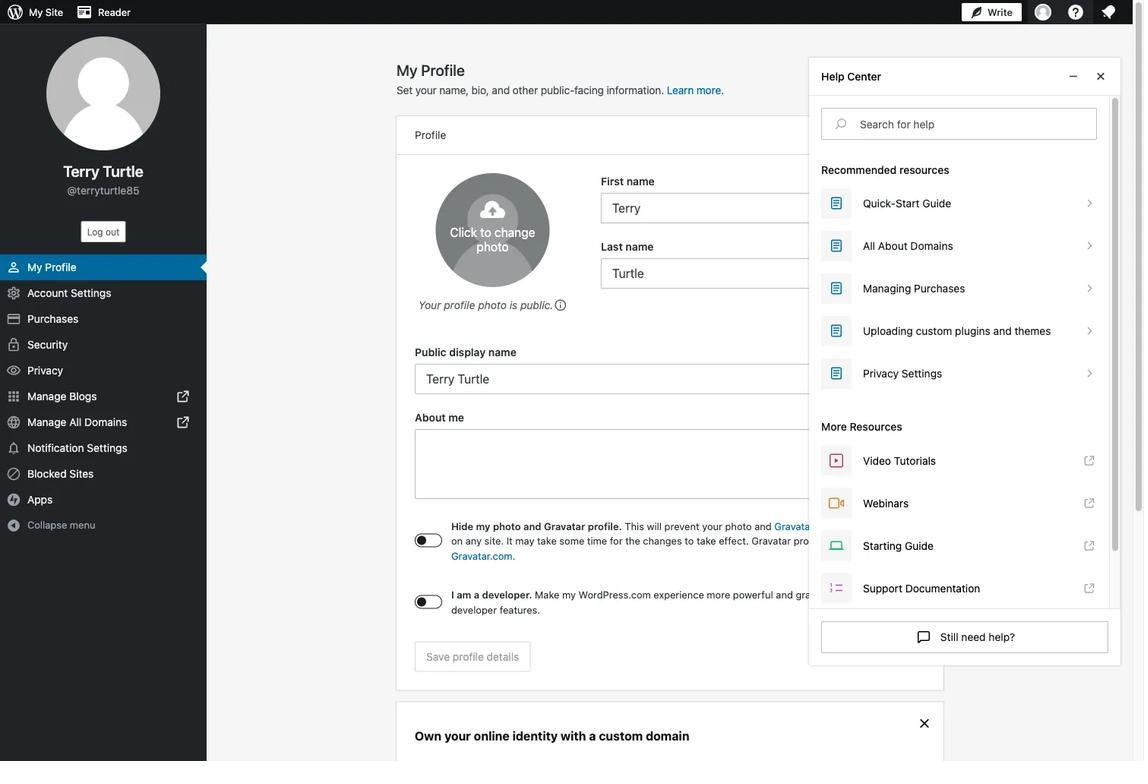 Task type: describe. For each thing, give the bounding box(es) containing it.
grant
[[796, 589, 820, 601]]

log out button
[[81, 221, 126, 242]]

reader
[[98, 6, 131, 18]]

wordpress.com
[[579, 589, 651, 601]]

hide
[[451, 521, 474, 532]]

tutorials
[[894, 455, 936, 467]]

set
[[397, 84, 413, 97]]

blocked sites
[[27, 468, 94, 480]]

and inside my profile set your name, bio, and other public-facing information. learn more .
[[492, 84, 510, 97]]

about me group
[[415, 410, 926, 504]]

to inside from appearing on any site. it may take some time for the changes to take effect. gravatar profiles can be deleted at gravatar.com .
[[685, 535, 694, 547]]

all about domains link
[[822, 231, 1097, 261]]

profiles
[[794, 535, 828, 547]]

is
[[510, 299, 518, 311]]

features.
[[500, 604, 540, 616]]

help center
[[822, 70, 882, 82]]

first
[[601, 175, 624, 187]]

manage for manage blogs
[[27, 390, 66, 403]]

photo up 'effect.'
[[725, 521, 752, 532]]

name for first name
[[627, 175, 655, 187]]

manage blogs link
[[0, 384, 207, 410]]

any
[[466, 535, 482, 547]]

security link
[[0, 332, 207, 358]]

credit_card image
[[6, 312, 21, 327]]

gravatar up the 'profiles'
[[775, 521, 814, 532]]

domain
[[646, 729, 690, 743]]

terryturtle85
[[77, 184, 140, 196]]

my for my site
[[29, 6, 43, 18]]

notifications image
[[6, 441, 21, 456]]

resources
[[900, 164, 950, 176]]

apps image
[[6, 389, 21, 404]]

still need help? link
[[822, 622, 1109, 654]]

click to change photo
[[450, 225, 535, 254]]

1 take from the left
[[537, 535, 557, 547]]

domains
[[84, 416, 127, 429]]

guide
[[905, 540, 934, 552]]

webinars
[[863, 497, 909, 510]]

blocked
[[27, 468, 67, 480]]

privacy settings
[[863, 367, 943, 380]]

profile.
[[588, 521, 622, 532]]

account settings
[[27, 287, 111, 299]]

site
[[45, 6, 63, 18]]

account
[[27, 287, 68, 299]]

log
[[87, 226, 103, 237]]

photo left is
[[478, 299, 507, 311]]

more
[[822, 421, 847, 433]]

purchases
[[27, 313, 79, 325]]

settings for account settings
[[71, 287, 111, 299]]

open search image
[[822, 115, 860, 133]]

managing purchases link
[[822, 273, 1097, 304]]

early
[[840, 589, 862, 601]]

and inside the make my wordpress.com experience more powerful and grant me early access to developer features.
[[776, 589, 793, 601]]

profile for photo
[[444, 299, 475, 311]]

information.
[[607, 84, 664, 97]]

start guide
[[896, 197, 952, 210]]

minimize help center image
[[1068, 67, 1080, 86]]

changes
[[643, 535, 682, 547]]

account settings link
[[0, 280, 207, 306]]

my site
[[29, 6, 63, 18]]

person image
[[6, 260, 21, 275]]

still
[[941, 631, 959, 644]]

my profile link
[[0, 255, 207, 280]]

my profile
[[397, 61, 465, 79]]

from
[[849, 521, 870, 532]]

own
[[415, 729, 442, 743]]

save
[[426, 651, 450, 663]]

will
[[647, 521, 662, 532]]

and up may
[[524, 521, 542, 532]]

first name
[[601, 175, 655, 187]]

settings image
[[6, 286, 21, 301]]

still need help?
[[941, 631, 1015, 644]]

bio,
[[472, 84, 489, 97]]

help?
[[989, 631, 1015, 644]]

starting guide
[[863, 540, 934, 552]]

access
[[865, 589, 897, 601]]

for
[[610, 535, 623, 547]]

effect.
[[719, 535, 749, 547]]

first name group
[[601, 173, 926, 223]]

language image
[[6, 415, 21, 430]]

support documentation link
[[822, 573, 1097, 604]]

2 take from the left
[[697, 535, 716, 547]]

resources
[[850, 421, 903, 433]]

About me text field
[[415, 429, 926, 499]]

quick-start guide link
[[822, 188, 1097, 219]]

time image
[[1137, 59, 1145, 72]]

learn more
[[667, 84, 721, 97]]

managing purchases
[[863, 282, 966, 295]]

my profile main content
[[397, 60, 944, 762]]

gravatar.com
[[451, 550, 513, 562]]

recommended
[[822, 164, 897, 176]]

starting guide link
[[822, 531, 1097, 561]]

1 vertical spatial profile
[[45, 261, 76, 274]]

Search search field
[[860, 109, 1097, 139]]

menu
[[70, 519, 95, 531]]

last name group
[[601, 239, 926, 289]]

terry
[[63, 162, 99, 180]]

prevent
[[665, 521, 700, 532]]

public
[[415, 346, 447, 358]]

recommended resources element
[[822, 188, 1097, 389]]

details
[[487, 651, 519, 663]]

terry turtle @ terryturtle85
[[63, 162, 143, 196]]

Last name text field
[[601, 258, 926, 289]]

@
[[67, 184, 77, 196]]

purchases link
[[0, 306, 207, 332]]

video tutorials
[[863, 455, 936, 467]]

uploading
[[863, 325, 913, 337]]

plugins
[[955, 325, 991, 337]]

First name text field
[[601, 193, 926, 223]]

time
[[587, 535, 607, 547]]

custom inside my profile main content
[[599, 729, 643, 743]]

2 vertical spatial name
[[489, 346, 517, 358]]

may
[[516, 535, 535, 547]]

profile inside main content
[[415, 129, 446, 141]]

1 vertical spatial all
[[69, 416, 82, 429]]

log out
[[87, 226, 120, 237]]

my for make
[[562, 589, 576, 601]]



Task type: locate. For each thing, give the bounding box(es) containing it.
1 horizontal spatial me
[[823, 589, 837, 601]]

more
[[707, 589, 731, 601]]

me right about
[[449, 411, 464, 424]]

2 vertical spatial to
[[900, 589, 909, 601]]

profile right your
[[444, 299, 475, 311]]

photo inside click to change photo
[[477, 240, 509, 254]]

1 horizontal spatial to
[[685, 535, 694, 547]]

name inside group
[[626, 240, 654, 253]]

a right am
[[474, 589, 480, 601]]

0 vertical spatial all
[[863, 240, 876, 252]]

all down quick-
[[863, 240, 876, 252]]

0 horizontal spatial profile
[[45, 261, 76, 274]]

0 vertical spatial profile
[[415, 129, 446, 141]]

your
[[419, 299, 441, 311]]

to inside click to change photo
[[480, 225, 492, 239]]

and right bio,
[[492, 84, 510, 97]]

your right own
[[445, 729, 471, 743]]

profile up account settings
[[45, 261, 76, 274]]

manage for manage all domains
[[27, 416, 66, 429]]

1 vertical spatial to
[[685, 535, 694, 547]]

1 horizontal spatial terry turtle image
[[436, 173, 550, 287]]

powerful
[[733, 589, 773, 601]]

gravatar profile link
[[775, 521, 846, 532]]

public display name
[[415, 346, 517, 358]]

a right with at the bottom of the page
[[589, 729, 596, 743]]

0 horizontal spatial to
[[480, 225, 492, 239]]

about
[[415, 411, 446, 424]]

gravatar inside from appearing on any site. it may take some time for the changes to take effect. gravatar profiles can be deleted at gravatar.com .
[[752, 535, 791, 547]]

1 vertical spatial profile
[[817, 521, 846, 532]]

visibility image
[[6, 363, 21, 378]]

collapse menu link
[[0, 513, 207, 538]]

name right the first in the right top of the page
[[627, 175, 655, 187]]

settings down domains
[[87, 442, 127, 454]]

quick-start guide
[[863, 197, 952, 210]]

0 horizontal spatial all
[[69, 416, 82, 429]]

name right last
[[626, 240, 654, 253]]

None search field
[[822, 109, 1097, 139]]

uploading custom plugins and themes
[[863, 325, 1051, 337]]

0 vertical spatial your
[[416, 84, 437, 97]]

more information image
[[553, 298, 567, 311]]

0 vertical spatial name
[[627, 175, 655, 187]]

to right access
[[900, 589, 909, 601]]

2 vertical spatial your
[[445, 729, 471, 743]]

0 horizontal spatial my
[[476, 521, 491, 532]]

video tutorials link
[[822, 446, 1097, 476]]

your up 'effect.'
[[702, 521, 723, 532]]

1 manage from the top
[[27, 390, 66, 403]]

and left "gravatar profile" link
[[755, 521, 772, 532]]

public display name group
[[415, 344, 926, 394]]

0 vertical spatial a
[[474, 589, 480, 601]]

gravatar.com link
[[451, 550, 513, 562]]

gravatar up some
[[544, 521, 585, 532]]

1 vertical spatial custom
[[599, 729, 643, 743]]

1 vertical spatial your
[[702, 521, 723, 532]]

1 horizontal spatial my
[[562, 589, 576, 601]]

0 vertical spatial custom
[[916, 325, 953, 337]]

manage all domains link
[[0, 410, 207, 435]]

manage your notifications image
[[1100, 3, 1118, 21]]

developer
[[451, 604, 497, 616]]

. inside my profile set your name, bio, and other public-facing information. learn more .
[[721, 84, 724, 97]]

me inside the make my wordpress.com experience more powerful and grant me early access to developer features.
[[823, 589, 837, 601]]

to right click
[[480, 225, 492, 239]]

collapse menu
[[27, 519, 95, 531]]

1 horizontal spatial take
[[697, 535, 716, 547]]

name for last name
[[626, 240, 654, 253]]

1 horizontal spatial .
[[721, 84, 724, 97]]

public.
[[521, 299, 553, 311]]

manage all domains
[[27, 416, 127, 429]]

1 vertical spatial a
[[589, 729, 596, 743]]

reader link
[[69, 0, 137, 24]]

and themes
[[994, 325, 1051, 337]]

0 vertical spatial to
[[480, 225, 492, 239]]

name
[[627, 175, 655, 187], [626, 240, 654, 253], [489, 346, 517, 358]]

am
[[457, 589, 471, 601]]

1 vertical spatial name
[[626, 240, 654, 253]]

0 vertical spatial terry turtle image
[[46, 36, 160, 150]]

1 vertical spatial me
[[823, 589, 837, 601]]

profile for details
[[453, 651, 484, 663]]

my profile
[[27, 261, 76, 274]]

my for hide
[[476, 521, 491, 532]]

name,
[[439, 84, 469, 97]]

custom left plugins
[[916, 325, 953, 337]]

0 vertical spatial profile
[[444, 299, 475, 311]]

about domains
[[878, 240, 954, 252]]

1 horizontal spatial custom
[[916, 325, 953, 337]]

notification
[[27, 442, 84, 454]]

profile right save at bottom left
[[453, 651, 484, 663]]

photo up it
[[493, 521, 521, 532]]

be
[[850, 535, 862, 547]]

2 manage from the top
[[27, 416, 66, 429]]

profile down name,
[[415, 129, 446, 141]]

photo down change
[[477, 240, 509, 254]]

about me
[[415, 411, 464, 424]]

0 horizontal spatial take
[[537, 535, 557, 547]]

webinars link
[[822, 488, 1097, 519]]

0 horizontal spatial custom
[[599, 729, 643, 743]]

your inside my profile set your name, bio, and other public-facing information. learn more .
[[416, 84, 437, 97]]

1 vertical spatial .
[[513, 550, 516, 562]]

click
[[450, 225, 477, 239]]

sites
[[69, 468, 94, 480]]

gravatar right 'effect.'
[[752, 535, 791, 547]]

0 horizontal spatial .
[[513, 550, 516, 562]]

last name
[[601, 240, 654, 253]]

my right person icon
[[27, 261, 42, 274]]

0 horizontal spatial terry turtle image
[[46, 36, 160, 150]]

terry turtle image inside my profile main content
[[436, 173, 550, 287]]

i
[[451, 589, 454, 601]]

my for my profile
[[27, 261, 42, 274]]

my up any
[[476, 521, 491, 532]]

can
[[831, 535, 848, 547]]

settings down "my profile" link
[[71, 287, 111, 299]]

quick-
[[863, 197, 896, 210]]

custom inside recommended resources element
[[916, 325, 953, 337]]

make
[[535, 589, 560, 601]]

and left "grant"
[[776, 589, 793, 601]]

settings inside notification settings link
[[87, 442, 127, 454]]

change
[[495, 225, 535, 239]]

other
[[513, 84, 538, 97]]

more resources
[[822, 421, 903, 433]]

support documentation
[[863, 582, 981, 595]]

profile inside button
[[453, 651, 484, 663]]

1 horizontal spatial your
[[445, 729, 471, 743]]

block image
[[6, 467, 21, 482]]

lock image
[[6, 337, 21, 353]]

1 horizontal spatial a
[[589, 729, 596, 743]]

take left 'effect.'
[[697, 535, 716, 547]]

manage down privacy
[[27, 390, 66, 403]]

Public display name text field
[[415, 364, 926, 394]]

terry turtle image
[[46, 36, 160, 150], [436, 173, 550, 287]]

settings inside account settings link
[[71, 287, 111, 299]]

out
[[106, 226, 120, 237]]

2 vertical spatial profile
[[453, 651, 484, 663]]

me inside group
[[449, 411, 464, 424]]

me
[[449, 411, 464, 424], [823, 589, 837, 601]]

0 vertical spatial manage
[[27, 390, 66, 403]]

identity
[[513, 729, 558, 743]]

my profile image
[[1035, 4, 1052, 21]]

2 horizontal spatial your
[[702, 521, 723, 532]]

settings for notification settings
[[87, 442, 127, 454]]

your down my profile
[[416, 84, 437, 97]]

profile up can
[[817, 521, 846, 532]]

public-
[[541, 84, 575, 97]]

on
[[451, 535, 463, 547]]

make my wordpress.com experience more powerful and grant me early access to developer features.
[[451, 589, 909, 616]]

1 vertical spatial my
[[27, 261, 42, 274]]

help image
[[1067, 3, 1085, 21]]

me left early at the right bottom of the page
[[823, 589, 837, 601]]

this
[[625, 521, 644, 532]]

with
[[561, 729, 586, 743]]

2 horizontal spatial to
[[900, 589, 909, 601]]

recommended resources
[[822, 164, 950, 176]]

1 horizontal spatial profile
[[415, 129, 446, 141]]

save profile details
[[426, 651, 519, 663]]

1 vertical spatial settings
[[87, 442, 127, 454]]

take
[[537, 535, 557, 547], [697, 535, 716, 547]]

0 horizontal spatial your
[[416, 84, 437, 97]]

0 vertical spatial settings
[[71, 287, 111, 299]]

take down hide my photo and gravatar profile. at bottom
[[537, 535, 557, 547]]

to inside the make my wordpress.com experience more powerful and grant me early access to developer features.
[[900, 589, 909, 601]]

1 horizontal spatial all
[[863, 240, 876, 252]]

apps link
[[0, 487, 207, 513]]

my right make on the left bottom
[[562, 589, 576, 601]]

my site link
[[0, 0, 69, 24]]

name right the display
[[489, 346, 517, 358]]

own your online identity with a custom domain
[[415, 729, 690, 743]]

custom left domain on the bottom
[[599, 729, 643, 743]]

privacy settings link
[[822, 358, 1097, 389]]

write
[[988, 6, 1013, 18]]

blocked sites link
[[0, 461, 207, 487]]

1 vertical spatial terry turtle image
[[436, 173, 550, 287]]

all up notification settings
[[69, 416, 82, 429]]

1 vertical spatial manage
[[27, 416, 66, 429]]

to
[[480, 225, 492, 239], [685, 535, 694, 547], [900, 589, 909, 601]]

deleted
[[865, 535, 899, 547]]

search results element
[[822, 163, 1097, 389]]

0 horizontal spatial a
[[474, 589, 480, 601]]

0 vertical spatial my
[[476, 521, 491, 532]]

photo
[[477, 240, 509, 254], [478, 299, 507, 311], [493, 521, 521, 532], [725, 521, 752, 532]]

all about domains
[[863, 240, 954, 252]]

blogs
[[69, 390, 97, 403]]

to down prevent
[[685, 535, 694, 547]]

privacy link
[[0, 358, 207, 384]]

0 horizontal spatial me
[[449, 411, 464, 424]]

close help center image
[[1092, 67, 1110, 86]]

write link
[[962, 0, 1022, 24]]

experience
[[654, 589, 704, 601]]

0 vertical spatial .
[[721, 84, 724, 97]]

0 vertical spatial my
[[29, 6, 43, 18]]

my inside the make my wordpress.com experience more powerful and grant me early access to developer features.
[[562, 589, 576, 601]]

1 vertical spatial my
[[562, 589, 576, 601]]

privacy
[[27, 364, 63, 377]]

. inside from appearing on any site. it may take some time for the changes to take effect. gravatar profiles can be deleted at gravatar.com .
[[513, 550, 516, 562]]

settings
[[71, 287, 111, 299], [87, 442, 127, 454]]

hide my photo and gravatar profile.
[[451, 521, 622, 532]]

0 vertical spatial me
[[449, 411, 464, 424]]

my left site
[[29, 6, 43, 18]]

starting
[[863, 540, 902, 552]]

collapse
[[27, 519, 67, 531]]

all inside recommended resources element
[[863, 240, 876, 252]]

manage up notification
[[27, 416, 66, 429]]



Task type: vqa. For each thing, say whether or not it's contained in the screenshot.
Search search box
yes



